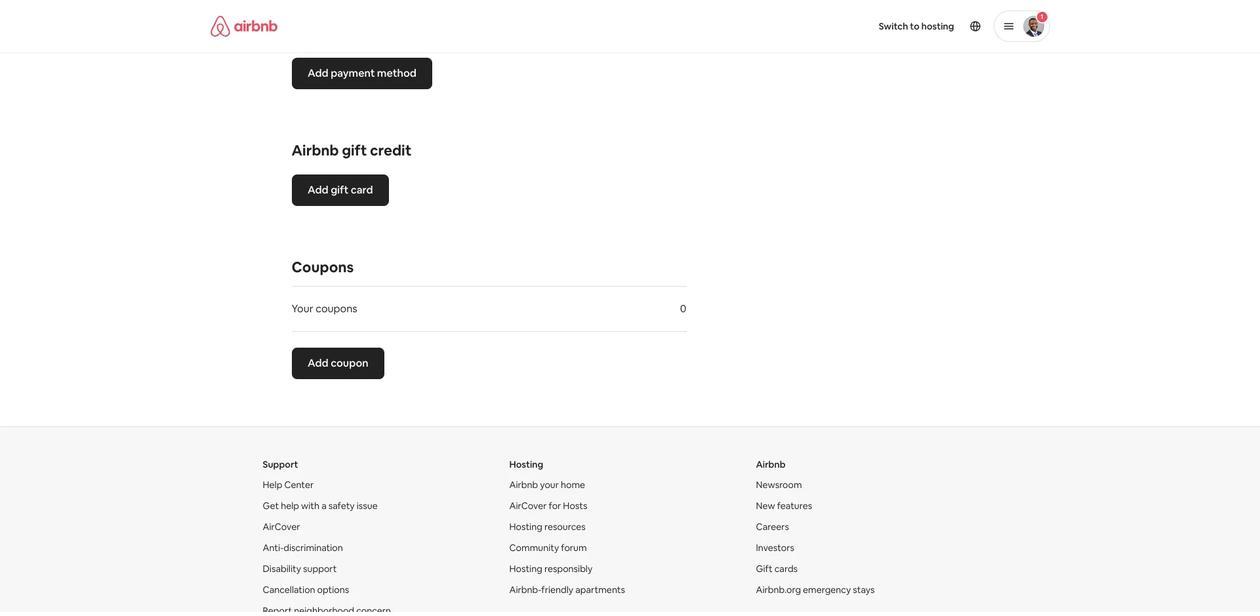 Task type: vqa. For each thing, say whether or not it's contained in the screenshot.
second Hosting from the bottom of the page
yes



Task type: describe. For each thing, give the bounding box(es) containing it.
get help with a safety issue
[[263, 500, 378, 512]]

method
[[377, 66, 416, 80]]

airbnb-friendly apartments
[[509, 584, 625, 596]]

for
[[549, 500, 561, 512]]

add for add gift card
[[307, 183, 328, 197]]

aircover for aircover for hosts
[[509, 500, 547, 512]]

newsroom
[[756, 479, 802, 491]]

add for add coupon
[[307, 356, 328, 370]]

gift
[[756, 563, 773, 575]]

add gift card link
[[292, 174, 388, 206]]

investors link
[[756, 542, 794, 554]]

1 button
[[993, 10, 1050, 42]]

community forum
[[509, 542, 587, 554]]

community
[[509, 542, 559, 554]]

gift for add
[[330, 183, 348, 197]]

hosting resources link
[[509, 521, 586, 533]]

add coupon
[[307, 356, 368, 370]]

new
[[756, 500, 775, 512]]

aircover link
[[263, 521, 300, 533]]

hosting responsibly
[[509, 563, 592, 575]]

newsroom link
[[756, 479, 802, 491]]

hosting for hosting
[[509, 459, 543, 470]]

gift cards
[[756, 563, 798, 575]]

new features link
[[756, 500, 812, 512]]

help center link
[[263, 479, 314, 491]]

aircover for aircover link
[[263, 521, 300, 533]]

resources
[[544, 521, 586, 533]]

gift cards link
[[756, 563, 798, 575]]

cancellation options
[[263, 584, 349, 596]]

emergency
[[803, 584, 851, 596]]

cancellation options link
[[263, 584, 349, 596]]

airbnb for airbnb
[[756, 459, 786, 470]]

support
[[303, 563, 337, 575]]

disability support link
[[263, 563, 337, 575]]

careers link
[[756, 521, 789, 533]]

anti-
[[263, 542, 284, 554]]

1
[[1041, 12, 1043, 21]]

add gift card
[[307, 183, 373, 197]]

airbnb for airbnb your home
[[509, 479, 538, 491]]

investors
[[756, 542, 794, 554]]

disability support
[[263, 563, 337, 575]]

your coupons
[[292, 302, 357, 316]]

airbnb.org
[[756, 584, 801, 596]]

add coupon button
[[292, 348, 384, 379]]

home
[[561, 479, 585, 491]]

hosting responsibly link
[[509, 563, 592, 575]]

airbnb gift credit
[[292, 141, 411, 159]]

airbnb.org emergency stays link
[[756, 584, 875, 596]]

responsibly
[[544, 563, 592, 575]]

community forum link
[[509, 542, 587, 554]]

credit
[[370, 141, 411, 159]]

disability
[[263, 563, 301, 575]]

add payment method
[[307, 66, 416, 80]]

safety
[[328, 500, 355, 512]]

aircover for hosts
[[509, 500, 587, 512]]

cards
[[775, 563, 798, 575]]

new features
[[756, 500, 812, 512]]

your
[[540, 479, 559, 491]]

airbnb your home link
[[509, 479, 585, 491]]

help
[[281, 500, 299, 512]]

anti-discrimination link
[[263, 542, 343, 554]]



Task type: locate. For each thing, give the bounding box(es) containing it.
3 hosting from the top
[[509, 563, 542, 575]]

features
[[777, 500, 812, 512]]

help
[[263, 479, 282, 491]]

switch to hosting link
[[871, 12, 962, 40]]

a
[[322, 500, 326, 512]]

coupons
[[316, 302, 357, 316]]

2 hosting from the top
[[509, 521, 542, 533]]

1 horizontal spatial aircover
[[509, 500, 547, 512]]

options
[[317, 584, 349, 596]]

switch to hosting
[[879, 20, 954, 32]]

0 horizontal spatial aircover
[[263, 521, 300, 533]]

hosting for hosting responsibly
[[509, 563, 542, 575]]

1 vertical spatial aircover
[[263, 521, 300, 533]]

friendly
[[541, 584, 573, 596]]

2 vertical spatial hosting
[[509, 563, 542, 575]]

profile element
[[646, 0, 1050, 52]]

your
[[292, 302, 313, 316]]

airbnb for airbnb gift credit
[[292, 141, 339, 159]]

airbnb-
[[509, 584, 541, 596]]

hosting up community
[[509, 521, 542, 533]]

add inside button
[[307, 66, 328, 80]]

1 vertical spatial airbnb
[[756, 459, 786, 470]]

add
[[307, 66, 328, 80], [307, 183, 328, 197], [307, 356, 328, 370]]

0 vertical spatial hosting
[[509, 459, 543, 470]]

gift for airbnb
[[342, 141, 367, 159]]

issue
[[357, 500, 378, 512]]

get
[[263, 500, 279, 512]]

1 hosting from the top
[[509, 459, 543, 470]]

gift left credit
[[342, 141, 367, 159]]

aircover for hosts link
[[509, 500, 587, 512]]

add for add payment method
[[307, 66, 328, 80]]

anti-discrimination
[[263, 542, 343, 554]]

hosting up airbnb-
[[509, 563, 542, 575]]

apartments
[[575, 584, 625, 596]]

add left coupon
[[307, 356, 328, 370]]

1 add from the top
[[307, 66, 328, 80]]

aircover
[[509, 500, 547, 512], [263, 521, 300, 533]]

with
[[301, 500, 320, 512]]

1 vertical spatial hosting
[[509, 521, 542, 533]]

2 horizontal spatial airbnb
[[756, 459, 786, 470]]

airbnb left your
[[509, 479, 538, 491]]

airbnb
[[292, 141, 339, 159], [756, 459, 786, 470], [509, 479, 538, 491]]

payment
[[330, 66, 375, 80]]

coupon
[[330, 356, 368, 370]]

hosting
[[509, 459, 543, 470], [509, 521, 542, 533], [509, 563, 542, 575]]

hosting for hosting resources
[[509, 521, 542, 533]]

get help with a safety issue link
[[263, 500, 378, 512]]

gift
[[342, 141, 367, 159], [330, 183, 348, 197]]

0 vertical spatial airbnb
[[292, 141, 339, 159]]

0 vertical spatial aircover
[[509, 500, 547, 512]]

airbnb up add gift card on the left top of page
[[292, 141, 339, 159]]

airbnb.org emergency stays
[[756, 584, 875, 596]]

discrimination
[[284, 542, 343, 554]]

add left payment
[[307, 66, 328, 80]]

card
[[350, 183, 373, 197]]

1 horizontal spatial airbnb
[[509, 479, 538, 491]]

add left card
[[307, 183, 328, 197]]

to
[[910, 20, 920, 32]]

careers
[[756, 521, 789, 533]]

support
[[263, 459, 298, 470]]

coupons
[[292, 258, 354, 276]]

switch
[[879, 20, 908, 32]]

airbnb up newsroom
[[756, 459, 786, 470]]

add payment method button
[[292, 58, 432, 89]]

aircover up "anti-"
[[263, 521, 300, 533]]

1 vertical spatial gift
[[330, 183, 348, 197]]

hosting up airbnb your home
[[509, 459, 543, 470]]

0 horizontal spatial airbnb
[[292, 141, 339, 159]]

stays
[[853, 584, 875, 596]]

help center
[[263, 479, 314, 491]]

gift left card
[[330, 183, 348, 197]]

airbnb your home
[[509, 479, 585, 491]]

forum
[[561, 542, 587, 554]]

cancellation
[[263, 584, 315, 596]]

hosting
[[921, 20, 954, 32]]

2 add from the top
[[307, 183, 328, 197]]

airbnb-friendly apartments link
[[509, 584, 625, 596]]

hosts
[[563, 500, 587, 512]]

0
[[680, 302, 686, 316]]

aircover left 'for'
[[509, 500, 547, 512]]

0 vertical spatial gift
[[342, 141, 367, 159]]

3 add from the top
[[307, 356, 328, 370]]

add inside dropdown button
[[307, 356, 328, 370]]

center
[[284, 479, 314, 491]]

hosting resources
[[509, 521, 586, 533]]

2 vertical spatial add
[[307, 356, 328, 370]]

0 vertical spatial add
[[307, 66, 328, 80]]

1 vertical spatial add
[[307, 183, 328, 197]]

2 vertical spatial airbnb
[[509, 479, 538, 491]]



